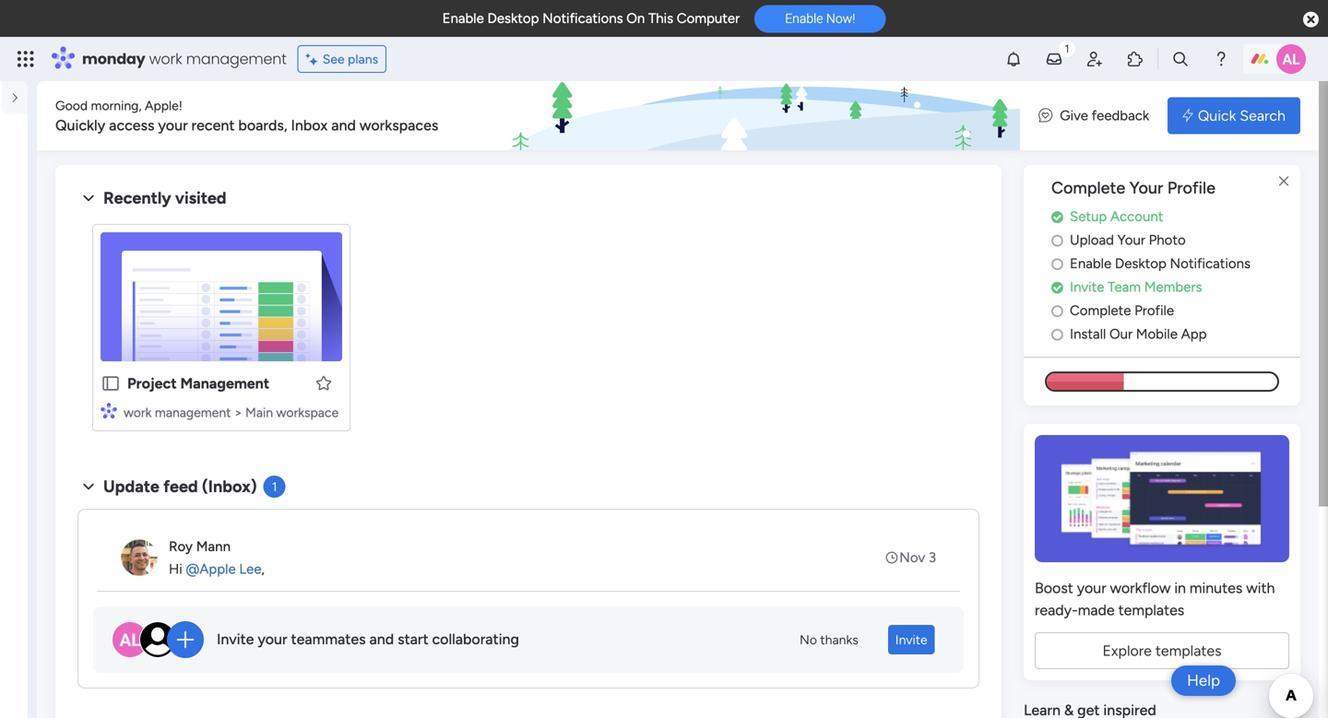 Task type: describe. For each thing, give the bounding box(es) containing it.
(inbox)
[[202, 477, 257, 497]]

explore
[[1103, 642, 1152, 660]]

main
[[245, 405, 273, 421]]

enable for enable now!
[[785, 11, 823, 26]]

1 vertical spatial management
[[155, 405, 231, 421]]

close update feed (inbox) image
[[77, 476, 100, 498]]

no
[[800, 632, 817, 648]]

>
[[234, 405, 242, 421]]

close recently visited image
[[77, 187, 100, 209]]

collaborating
[[432, 631, 519, 649]]

give
[[1060, 107, 1088, 124]]

templates inside button
[[1156, 642, 1222, 660]]

minutes
[[1190, 580, 1243, 597]]

inbox
[[291, 117, 328, 134]]

boost your workflow in minutes with ready-made templates
[[1035, 580, 1275, 619]]

circle o image for upload
[[1052, 234, 1063, 247]]

start
[[398, 631, 429, 649]]

install our mobile app
[[1070, 326, 1207, 342]]

feed
[[163, 477, 198, 497]]

help image
[[1212, 50, 1231, 68]]

your for photo
[[1118, 232, 1146, 248]]

invite for team
[[1070, 279, 1105, 295]]

teammates
[[291, 631, 366, 649]]

help button
[[1172, 666, 1236, 696]]

quick
[[1198, 107, 1236, 125]]

workspace options image
[[13, 183, 31, 201]]

account
[[1111, 208, 1164, 225]]

profile inside complete profile link
[[1135, 302, 1174, 319]]

project
[[127, 375, 177, 392]]

your inside good morning, apple! quickly access your recent boards, inbox and workspaces
[[158, 117, 188, 134]]

members
[[1145, 279, 1202, 295]]

search
[[1240, 107, 1286, 125]]

enable desktop notifications
[[1070, 255, 1251, 272]]

photo
[[1149, 232, 1186, 248]]

select product image
[[17, 50, 35, 68]]

give feedback
[[1060, 107, 1149, 124]]

this
[[648, 10, 673, 27]]

inbox image
[[1045, 50, 1064, 68]]

help
[[1187, 672, 1220, 690]]

check circle image for setup
[[1052, 210, 1063, 224]]

roy mann
[[169, 538, 231, 555]]

no thanks button
[[792, 625, 866, 655]]

1 vertical spatial lottie animation element
[[0, 617, 28, 719]]

1 image
[[1059, 38, 1076, 59]]

1 vertical spatial and
[[369, 631, 394, 649]]

desktop for enable desktop notifications
[[1115, 255, 1167, 272]]

complete for complete profile
[[1070, 302, 1131, 319]]

add to favorites image
[[315, 374, 333, 392]]

on
[[627, 10, 645, 27]]

your for boost your workflow in minutes with ready-made templates
[[1077, 580, 1107, 597]]

app
[[1181, 326, 1207, 342]]

setup account link
[[1052, 206, 1301, 227]]

see
[[323, 51, 345, 67]]

your for profile
[[1130, 178, 1163, 198]]

invite button
[[888, 625, 935, 655]]

workspaces
[[360, 117, 438, 134]]

apps image
[[1126, 50, 1145, 68]]

see plans
[[323, 51, 378, 67]]

now!
[[826, 11, 855, 26]]

v2 bolt switch image
[[1183, 106, 1193, 126]]

templates inside boost your workflow in minutes with ready-made templates
[[1119, 602, 1185, 619]]

roy mann image
[[121, 540, 158, 577]]

monday
[[82, 48, 145, 69]]

notifications for enable desktop notifications
[[1170, 255, 1251, 272]]

invite your teammates and start collaborating
[[217, 631, 519, 649]]

apple!
[[145, 98, 183, 113]]

ready-
[[1035, 602, 1078, 619]]

templates image image
[[1041, 435, 1284, 562]]

workspace
[[276, 405, 339, 421]]

with
[[1246, 580, 1275, 597]]

plans
[[348, 51, 378, 67]]

access
[[109, 117, 154, 134]]

enable for enable desktop notifications
[[1070, 255, 1112, 272]]

see plans button
[[298, 45, 387, 73]]

search everything image
[[1171, 50, 1190, 68]]

complete profile link
[[1052, 301, 1301, 321]]

v2 user feedback image
[[1039, 105, 1053, 126]]

lottie animation image for topmost lottie animation element
[[502, 81, 1020, 151]]

boards,
[[238, 117, 287, 134]]

good morning, apple! quickly access your recent boards, inbox and workspaces
[[55, 98, 438, 134]]

enable desktop notifications on this computer
[[442, 10, 740, 27]]

install our mobile app link
[[1052, 324, 1301, 345]]

monday work management
[[82, 48, 287, 69]]

upload
[[1070, 232, 1114, 248]]

explore templates button
[[1035, 633, 1290, 669]]

work management > main workspace
[[124, 405, 339, 421]]

complete your profile
[[1052, 178, 1216, 198]]

your for invite your teammates and start collaborating
[[258, 631, 287, 649]]



Task type: locate. For each thing, give the bounding box(es) containing it.
and left start
[[369, 631, 394, 649]]

quick search
[[1198, 107, 1286, 125]]

profile up setup account link
[[1168, 178, 1216, 198]]

0 vertical spatial your
[[158, 117, 188, 134]]

nov
[[900, 550, 925, 566]]

boost
[[1035, 580, 1074, 597]]

invite for your
[[217, 631, 254, 649]]

1 vertical spatial lottie animation image
[[0, 617, 28, 719]]

invite team members link
[[1052, 277, 1301, 298]]

mobile
[[1136, 326, 1178, 342]]

upload your photo link
[[1052, 230, 1301, 251]]

templates up help
[[1156, 642, 1222, 660]]

and
[[331, 117, 356, 134], [369, 631, 394, 649]]

circle o image for complete
[[1052, 304, 1063, 318]]

and inside good morning, apple! quickly access your recent boards, inbox and workspaces
[[331, 117, 356, 134]]

enable
[[442, 10, 484, 27], [785, 11, 823, 26], [1070, 255, 1112, 272]]

management
[[186, 48, 287, 69], [155, 405, 231, 421]]

1 vertical spatial complete
[[1070, 302, 1131, 319]]

complete up "install"
[[1070, 302, 1131, 319]]

1 vertical spatial templates
[[1156, 642, 1222, 660]]

no thanks
[[800, 632, 859, 648]]

2 vertical spatial circle o image
[[1052, 328, 1063, 342]]

work down project
[[124, 405, 152, 421]]

upload your photo
[[1070, 232, 1186, 248]]

1 vertical spatial profile
[[1135, 302, 1174, 319]]

1 horizontal spatial desktop
[[1115, 255, 1167, 272]]

0 horizontal spatial notifications
[[543, 10, 623, 27]]

1 vertical spatial notifications
[[1170, 255, 1251, 272]]

templates
[[1119, 602, 1185, 619], [1156, 642, 1222, 660]]

notifications for enable desktop notifications on this computer
[[543, 10, 623, 27]]

invite inside invite team members link
[[1070, 279, 1105, 295]]

desktop for enable desktop notifications on this computer
[[487, 10, 539, 27]]

1 horizontal spatial lottie animation image
[[502, 81, 1020, 151]]

roy
[[169, 538, 193, 555]]

1 horizontal spatial invite
[[895, 632, 928, 648]]

0 horizontal spatial and
[[331, 117, 356, 134]]

notifications image
[[1005, 50, 1023, 68]]

enable desktop notifications link
[[1052, 253, 1301, 274]]

desktop
[[487, 10, 539, 27], [1115, 255, 1167, 272]]

lottie animation image
[[502, 81, 1020, 151], [0, 617, 28, 719]]

0 horizontal spatial enable
[[442, 10, 484, 27]]

update feed (inbox)
[[103, 477, 257, 497]]

invite members image
[[1086, 50, 1104, 68]]

1 vertical spatial check circle image
[[1052, 281, 1063, 295]]

2 horizontal spatial invite
[[1070, 279, 1105, 295]]

your inside boost your workflow in minutes with ready-made templates
[[1077, 580, 1107, 597]]

0 vertical spatial notifications
[[543, 10, 623, 27]]

notifications down upload your photo link
[[1170, 255, 1251, 272]]

install
[[1070, 326, 1106, 342]]

notifications left on
[[543, 10, 623, 27]]

1 horizontal spatial enable
[[785, 11, 823, 26]]

workflow
[[1110, 580, 1171, 597]]

morning,
[[91, 98, 142, 113]]

team
[[1108, 279, 1141, 295]]

templates down workflow
[[1119, 602, 1185, 619]]

apple lee image
[[1277, 44, 1306, 74]]

0 horizontal spatial lottie animation element
[[0, 617, 28, 719]]

0 vertical spatial management
[[186, 48, 287, 69]]

2 horizontal spatial enable
[[1070, 255, 1112, 272]]

0 horizontal spatial desktop
[[487, 10, 539, 27]]

enable inside button
[[785, 11, 823, 26]]

circle o image inside upload your photo link
[[1052, 234, 1063, 247]]

circle o image left "install"
[[1052, 328, 1063, 342]]

complete
[[1052, 178, 1126, 198], [1070, 302, 1131, 319]]

management
[[180, 375, 270, 392]]

our
[[1110, 326, 1133, 342]]

1 vertical spatial work
[[124, 405, 152, 421]]

0 horizontal spatial lottie animation image
[[0, 617, 28, 719]]

1 circle o image from the top
[[1052, 234, 1063, 247]]

good
[[55, 98, 88, 113]]

complete for complete your profile
[[1052, 178, 1126, 198]]

work
[[149, 48, 182, 69], [124, 405, 152, 421]]

dapulse x slim image
[[1273, 171, 1295, 193]]

check circle image for invite
[[1052, 281, 1063, 295]]

1 vertical spatial your
[[1118, 232, 1146, 248]]

complete inside complete profile link
[[1070, 302, 1131, 319]]

0 vertical spatial work
[[149, 48, 182, 69]]

2 horizontal spatial your
[[1077, 580, 1107, 597]]

your down apple!
[[158, 117, 188, 134]]

1 horizontal spatial notifications
[[1170, 255, 1251, 272]]

dapulse close image
[[1303, 11, 1319, 30]]

circle o image up circle o icon at the right of the page
[[1052, 234, 1063, 247]]

0 vertical spatial circle o image
[[1052, 234, 1063, 247]]

3
[[929, 550, 936, 566]]

in
[[1175, 580, 1186, 597]]

your
[[158, 117, 188, 134], [1077, 580, 1107, 597], [258, 631, 287, 649]]

1 vertical spatial desktop
[[1115, 255, 1167, 272]]

check circle image
[[1052, 210, 1063, 224], [1052, 281, 1063, 295]]

check circle image inside setup account link
[[1052, 210, 1063, 224]]

1 check circle image from the top
[[1052, 210, 1063, 224]]

and right inbox
[[331, 117, 356, 134]]

explore templates
[[1103, 642, 1222, 660]]

lottie animation image for the bottommost lottie animation element
[[0, 617, 28, 719]]

2 check circle image from the top
[[1052, 281, 1063, 295]]

profile up mobile
[[1135, 302, 1174, 319]]

list box
[[0, 255, 37, 539]]

setup
[[1070, 208, 1107, 225]]

1 horizontal spatial your
[[258, 631, 287, 649]]

0 horizontal spatial your
[[158, 117, 188, 134]]

quickly
[[55, 117, 105, 134]]

recently visited
[[103, 188, 226, 208]]

option
[[0, 257, 28, 261]]

enable for enable desktop notifications on this computer
[[442, 10, 484, 27]]

your up 'made'
[[1077, 580, 1107, 597]]

notifications inside enable desktop notifications link
[[1170, 255, 1251, 272]]

quick search button
[[1168, 97, 1301, 134]]

complete profile
[[1070, 302, 1174, 319]]

notifications
[[543, 10, 623, 27], [1170, 255, 1251, 272]]

invite inside invite button
[[895, 632, 928, 648]]

0 vertical spatial desktop
[[487, 10, 539, 27]]

update
[[103, 477, 159, 497]]

circle o image inside install our mobile app link
[[1052, 328, 1063, 342]]

invite team members
[[1070, 279, 1202, 295]]

0 vertical spatial complete
[[1052, 178, 1126, 198]]

enable now!
[[785, 11, 855, 26]]

circle o image for install
[[1052, 328, 1063, 342]]

made
[[1078, 602, 1115, 619]]

0 vertical spatial lottie animation image
[[502, 81, 1020, 151]]

public board image
[[101, 374, 121, 394]]

profile
[[1168, 178, 1216, 198], [1135, 302, 1174, 319]]

your down account at top
[[1118, 232, 1146, 248]]

0 horizontal spatial invite
[[217, 631, 254, 649]]

circle o image
[[1052, 234, 1063, 247], [1052, 304, 1063, 318], [1052, 328, 1063, 342]]

0 vertical spatial your
[[1130, 178, 1163, 198]]

feedback
[[1092, 107, 1149, 124]]

1
[[272, 479, 277, 495]]

invite
[[1070, 279, 1105, 295], [217, 631, 254, 649], [895, 632, 928, 648]]

2 vertical spatial your
[[258, 631, 287, 649]]

check circle image down circle o icon at the right of the page
[[1052, 281, 1063, 295]]

your
[[1130, 178, 1163, 198], [1118, 232, 1146, 248]]

circle o image
[[1052, 257, 1063, 271]]

lottie animation element
[[502, 81, 1020, 151], [0, 617, 28, 719]]

1 horizontal spatial and
[[369, 631, 394, 649]]

1 vertical spatial circle o image
[[1052, 304, 1063, 318]]

nov 3
[[900, 550, 936, 566]]

0 vertical spatial profile
[[1168, 178, 1216, 198]]

recently
[[103, 188, 171, 208]]

visited
[[175, 188, 226, 208]]

0 vertical spatial lottie animation element
[[502, 81, 1020, 151]]

circle o image inside complete profile link
[[1052, 304, 1063, 318]]

thanks
[[820, 632, 859, 648]]

recent
[[191, 117, 235, 134]]

your left the teammates
[[258, 631, 287, 649]]

2 circle o image from the top
[[1052, 304, 1063, 318]]

1 horizontal spatial lottie animation element
[[502, 81, 1020, 151]]

complete up the setup
[[1052, 178, 1126, 198]]

work up apple!
[[149, 48, 182, 69]]

management up good morning, apple! quickly access your recent boards, inbox and workspaces
[[186, 48, 287, 69]]

your up account at top
[[1130, 178, 1163, 198]]

0 vertical spatial and
[[331, 117, 356, 134]]

management down project management
[[155, 405, 231, 421]]

computer
[[677, 10, 740, 27]]

enable now! button
[[755, 5, 886, 33]]

circle o image down circle o icon at the right of the page
[[1052, 304, 1063, 318]]

0 vertical spatial check circle image
[[1052, 210, 1063, 224]]

1 vertical spatial your
[[1077, 580, 1107, 597]]

check circle image left the setup
[[1052, 210, 1063, 224]]

0 vertical spatial templates
[[1119, 602, 1185, 619]]

3 circle o image from the top
[[1052, 328, 1063, 342]]

project management
[[127, 375, 270, 392]]

setup account
[[1070, 208, 1164, 225]]

mann
[[196, 538, 231, 555]]

check circle image inside invite team members link
[[1052, 281, 1063, 295]]



Task type: vqa. For each thing, say whether or not it's contained in the screenshot.
Why within the button
no



